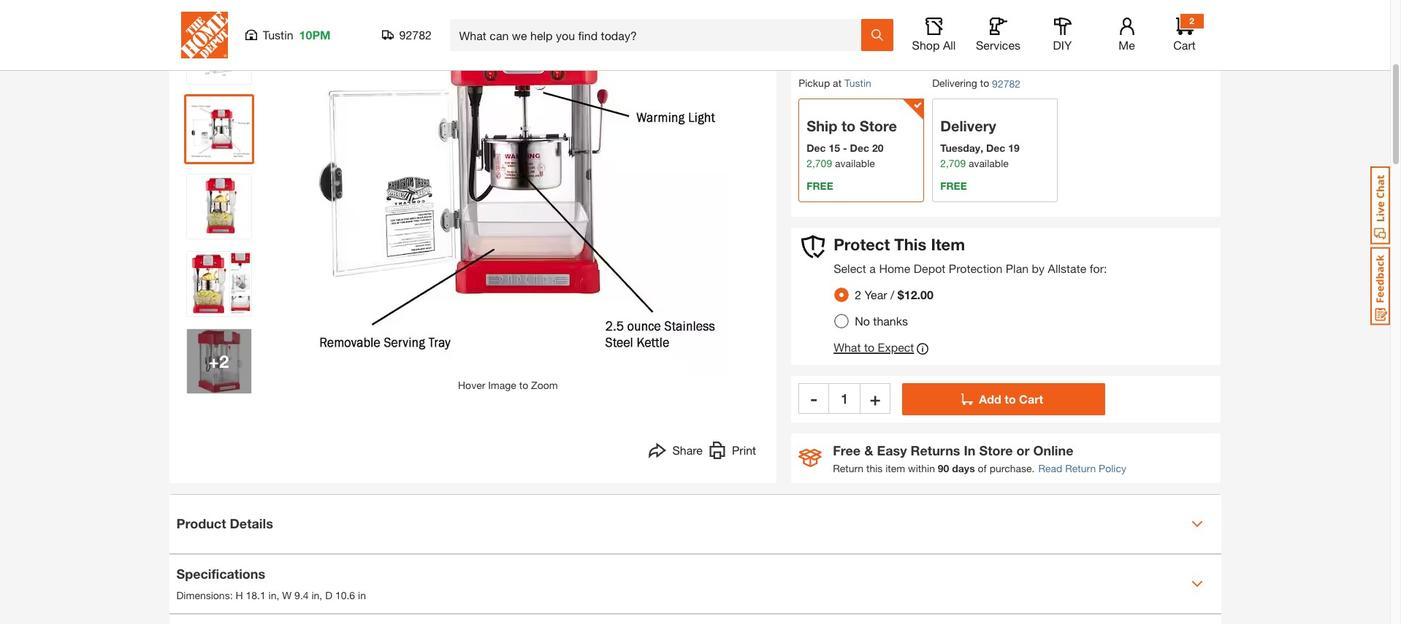 Task type: describe. For each thing, give the bounding box(es) containing it.
item
[[931, 235, 965, 254]]

services button
[[975, 18, 1022, 53]]

ship
[[807, 118, 838, 135]]

print
[[732, 443, 756, 457]]

all
[[943, 38, 956, 52]]

easy
[[877, 443, 907, 459]]

available inside delivery tuesday, dec 19 2,709 available
[[969, 157, 1009, 170]]

2 year / $12.00
[[855, 288, 934, 302]]

me button
[[1104, 18, 1150, 53]]

diy
[[1053, 38, 1072, 52]]

10.6
[[335, 590, 355, 602]]

depot
[[914, 261, 946, 275]]

protect
[[834, 235, 890, 254]]

tustin button
[[845, 77, 872, 89]]

2,709 inside ship to store dec 15 - dec 20 2,709 available
[[807, 157, 832, 170]]

delivery
[[940, 118, 996, 135]]

ship to store dec 15 - dec 20 2,709 available
[[807, 118, 897, 170]]

this
[[867, 462, 883, 475]]

90
[[938, 462, 949, 475]]

add to cart
[[979, 392, 1043, 406]]

year
[[865, 288, 887, 302]]

2 for cart 2
[[1190, 15, 1195, 26]]

d
[[325, 590, 332, 602]]

cart 2
[[1174, 15, 1196, 52]]

- button
[[799, 383, 829, 414]]

protection
[[949, 261, 1003, 275]]

$12.00
[[898, 288, 934, 302]]

what to expect button
[[834, 340, 929, 358]]

print button
[[709, 442, 756, 463]]

zoom
[[531, 379, 558, 391]]

tuesday,
[[940, 142, 983, 154]]

read return policy link
[[1039, 461, 1127, 476]]

92782 button
[[382, 28, 432, 42]]

store inside free & easy returns in store or online return this item within 90 days of purchase. read return policy
[[979, 443, 1013, 459]]

hover image to zoom button
[[289, 0, 727, 393]]

pink image
[[872, 21, 894, 43]]

- inside ship to store dec 15 - dec 20 2,709 available
[[843, 142, 847, 154]]

3 in from the left
[[358, 590, 366, 602]]

hover
[[458, 379, 485, 391]]

no
[[855, 314, 870, 328]]

free & easy returns in store or online return this item within 90 days of purchase. read return policy
[[833, 443, 1127, 475]]

red image
[[908, 21, 930, 43]]

read
[[1039, 462, 1063, 475]]

hover image to zoom
[[458, 379, 558, 391]]

select
[[834, 261, 866, 275]]

What can we help you find today? search field
[[459, 20, 860, 50]]

this
[[895, 235, 927, 254]]

to for what
[[864, 340, 875, 354]]

returns
[[911, 443, 960, 459]]

2 in from the left
[[312, 590, 320, 602]]

1 horizontal spatial tustin
[[845, 77, 872, 89]]

tustin 10pm
[[263, 28, 331, 42]]

add to cart button
[[902, 383, 1106, 416]]

+ 2
[[209, 351, 229, 372]]

a
[[870, 261, 876, 275]]

diy button
[[1039, 18, 1086, 53]]

9.4
[[295, 590, 309, 602]]

2 dec from the left
[[850, 142, 869, 154]]

available inside ship to store dec 15 - dec 20 2,709 available
[[835, 157, 875, 170]]

caret image
[[1191, 579, 1203, 590]]

shop
[[912, 38, 940, 52]]

to for add
[[1005, 392, 1016, 406]]

plan
[[1006, 261, 1029, 275]]

+ button
[[860, 383, 891, 414]]

icon image
[[799, 450, 822, 468]]

or
[[1017, 443, 1030, 459]]

92782 inside button
[[399, 28, 432, 42]]

feedback link image
[[1371, 247, 1390, 326]]

within
[[908, 462, 935, 475]]

free
[[833, 443, 861, 459]]

1 vertical spatial 2
[[855, 288, 861, 302]]

pickup
[[799, 77, 830, 89]]



Task type: locate. For each thing, give the bounding box(es) containing it.
w
[[282, 590, 292, 602]]

0 horizontal spatial in
[[269, 590, 277, 602]]

1 horizontal spatial 92782
[[992, 78, 1021, 90]]

pickup at tustin
[[799, 77, 872, 89]]

None field
[[829, 383, 860, 414]]

2 free from the left
[[940, 180, 967, 192]]

0 vertical spatial tustin
[[263, 28, 293, 42]]

to
[[980, 77, 989, 89], [842, 118, 856, 135], [864, 340, 875, 354], [519, 379, 528, 391], [1005, 392, 1016, 406]]

1 vertical spatial 92782
[[992, 78, 1021, 90]]

to for delivering
[[980, 77, 989, 89]]

dec left '15'
[[807, 142, 826, 154]]

in left d
[[312, 590, 320, 602]]

19
[[1008, 142, 1020, 154]]

return right read at the bottom right of the page
[[1065, 462, 1096, 475]]

1 horizontal spatial available
[[969, 157, 1009, 170]]

1 return from the left
[[833, 462, 864, 475]]

to right add
[[1005, 392, 1016, 406]]

black image
[[802, 21, 824, 43]]

0 vertical spatial store
[[860, 118, 897, 135]]

red great northern popcorn machines 463223fzw 4f.2 image
[[187, 97, 251, 161]]

in right 10.6
[[358, 590, 366, 602]]

10pm
[[299, 28, 331, 42]]

1 vertical spatial tustin
[[845, 77, 872, 89]]

-
[[843, 142, 847, 154], [811, 389, 817, 409]]

2 horizontal spatial in
[[358, 590, 366, 602]]

2 for + 2
[[219, 351, 229, 372]]

allstate
[[1048, 261, 1087, 275]]

1 vertical spatial +
[[870, 389, 881, 409]]

in
[[964, 443, 976, 459]]

2,709
[[807, 157, 832, 170], [940, 157, 966, 170]]

services
[[976, 38, 1021, 52]]

2,709 down '15'
[[807, 157, 832, 170]]

product details button
[[169, 495, 1221, 554]]

option group containing 2 year /
[[829, 282, 945, 334]]

1 dec from the left
[[807, 142, 826, 154]]

store
[[860, 118, 897, 135], [979, 443, 1013, 459]]

18.1
[[246, 590, 266, 602]]

1 , from the left
[[277, 590, 279, 602]]

what
[[834, 340, 861, 354]]

1 horizontal spatial 2,709
[[940, 157, 966, 170]]

available down 19
[[969, 157, 1009, 170]]

0 vertical spatial 92782
[[399, 28, 432, 42]]

policy
[[1099, 462, 1127, 475]]

1 horizontal spatial -
[[843, 142, 847, 154]]

to inside button
[[864, 340, 875, 354]]

home
[[879, 261, 911, 275]]

to left the zoom
[[519, 379, 528, 391]]

0 vertical spatial 2
[[1190, 15, 1195, 26]]

1 in from the left
[[269, 590, 277, 602]]

1 horizontal spatial store
[[979, 443, 1013, 459]]

return down the free
[[833, 462, 864, 475]]

&
[[865, 443, 874, 459]]

0 vertical spatial cart
[[1174, 38, 1196, 52]]

1 horizontal spatial cart
[[1174, 38, 1196, 52]]

1 horizontal spatial +
[[870, 389, 881, 409]]

0 horizontal spatial +
[[209, 351, 219, 372]]

store up 20 at the top of page
[[860, 118, 897, 135]]

1 vertical spatial -
[[811, 389, 817, 409]]

item
[[886, 462, 905, 475]]

cart inside button
[[1019, 392, 1043, 406]]

dec
[[807, 142, 826, 154], [850, 142, 869, 154], [986, 142, 1006, 154]]

dimensions:
[[176, 590, 233, 602]]

0 horizontal spatial ,
[[277, 590, 279, 602]]

0 horizontal spatial 92782
[[399, 28, 432, 42]]

free down '15'
[[807, 180, 833, 192]]

product
[[176, 516, 226, 532]]

thanks
[[873, 314, 908, 328]]

available
[[835, 157, 875, 170], [969, 157, 1009, 170]]

return
[[833, 462, 864, 475], [1065, 462, 1096, 475]]

0 horizontal spatial return
[[833, 462, 864, 475]]

0 horizontal spatial -
[[811, 389, 817, 409]]

tustin right "at"
[[845, 77, 872, 89]]

dec left 19
[[986, 142, 1006, 154]]

share
[[673, 443, 703, 457]]

0 horizontal spatial store
[[860, 118, 897, 135]]

3 dec from the left
[[986, 142, 1006, 154]]

delivering to 92782
[[932, 77, 1021, 90]]

no thanks
[[855, 314, 908, 328]]

1 vertical spatial store
[[979, 443, 1013, 459]]

specifications
[[176, 566, 265, 583]]

0 vertical spatial +
[[209, 351, 219, 372]]

0 vertical spatial -
[[843, 142, 847, 154]]

of
[[978, 462, 987, 475]]

by
[[1032, 261, 1045, 275]]

days
[[952, 462, 975, 475]]

dec left 20 at the top of page
[[850, 142, 869, 154]]

- right '15'
[[843, 142, 847, 154]]

to inside delivering to 92782
[[980, 77, 989, 89]]

1 free from the left
[[807, 180, 833, 192]]

to right what
[[864, 340, 875, 354]]

in left 'w'
[[269, 590, 277, 602]]

to inside button
[[1005, 392, 1016, 406]]

h
[[236, 590, 243, 602]]

live chat image
[[1371, 167, 1390, 245]]

/
[[891, 288, 895, 302]]

red great northern popcorn machines 463223fzw 1f.3 image
[[187, 174, 251, 239]]

, left 'w'
[[277, 590, 279, 602]]

free for tuesday,
[[940, 180, 967, 192]]

tustin left 10pm
[[263, 28, 293, 42]]

online
[[1034, 443, 1074, 459]]

1 horizontal spatial dec
[[850, 142, 869, 154]]

product details
[[176, 516, 273, 532]]

2 2,709 from the left
[[940, 157, 966, 170]]

, left d
[[320, 590, 322, 602]]

free
[[807, 180, 833, 192], [940, 180, 967, 192]]

1 horizontal spatial free
[[940, 180, 967, 192]]

image
[[488, 379, 516, 391]]

expect
[[878, 340, 914, 354]]

store up of
[[979, 443, 1013, 459]]

2 return from the left
[[1065, 462, 1096, 475]]

option group
[[829, 282, 945, 334]]

shop all
[[912, 38, 956, 52]]

92782 inside delivering to 92782
[[992, 78, 1021, 90]]

to inside ship to store dec 15 - dec 20 2,709 available
[[842, 118, 856, 135]]

at
[[833, 77, 842, 89]]

+ inside button
[[870, 389, 881, 409]]

to right ship
[[842, 118, 856, 135]]

to left "92782" link
[[980, 77, 989, 89]]

delivery tuesday, dec 19 2,709 available
[[940, 118, 1020, 170]]

2 horizontal spatial dec
[[986, 142, 1006, 154]]

0 horizontal spatial free
[[807, 180, 833, 192]]

0 horizontal spatial 2,709
[[807, 157, 832, 170]]

0 horizontal spatial cart
[[1019, 392, 1043, 406]]

0 horizontal spatial tustin
[[263, 28, 293, 42]]

add
[[979, 392, 1002, 406]]

details
[[230, 516, 273, 532]]

protect this item select a home depot protection plan by allstate for:
[[834, 235, 1107, 275]]

- up icon
[[811, 389, 817, 409]]

shop all button
[[911, 18, 958, 53]]

2,709 down tuesday,
[[940, 157, 966, 170]]

1 available from the left
[[835, 157, 875, 170]]

1 vertical spatial cart
[[1019, 392, 1043, 406]]

caret image
[[1191, 519, 1203, 530]]

2,709 inside delivery tuesday, dec 19 2,709 available
[[940, 157, 966, 170]]

+ for +
[[870, 389, 881, 409]]

in
[[269, 590, 277, 602], [312, 590, 320, 602], [358, 590, 366, 602]]

for:
[[1090, 261, 1107, 275]]

red great northern popcorn machines 463223fzw c3.1 image
[[187, 20, 251, 84]]

20
[[872, 142, 884, 154]]

92782
[[399, 28, 432, 42], [992, 78, 1021, 90]]

- inside 'button'
[[811, 389, 817, 409]]

red great northern popcorn machines 463223fzw 44.4 image
[[187, 252, 251, 316]]

dec inside delivery tuesday, dec 19 2,709 available
[[986, 142, 1006, 154]]

free for to
[[807, 180, 833, 192]]

store inside ship to store dec 15 - dec 20 2,709 available
[[860, 118, 897, 135]]

1 2,709 from the left
[[807, 157, 832, 170]]

2
[[1190, 15, 1195, 26], [855, 288, 861, 302], [219, 351, 229, 372]]

1 horizontal spatial return
[[1065, 462, 1096, 475]]

+ for + 2
[[209, 351, 219, 372]]

red great northern popcorn machines 463223fzw fa.5 image
[[187, 329, 251, 394]]

+
[[209, 351, 219, 372], [870, 389, 881, 409]]

free down tuesday,
[[940, 180, 967, 192]]

blue stainless steel image
[[837, 21, 859, 43]]

cart right me
[[1174, 38, 1196, 52]]

15
[[829, 142, 840, 154]]

to inside 'button'
[[519, 379, 528, 391]]

1 horizontal spatial 2
[[855, 288, 861, 302]]

available down '15'
[[835, 157, 875, 170]]

to for ship
[[842, 118, 856, 135]]

cart right add
[[1019, 392, 1043, 406]]

0 horizontal spatial dec
[[807, 142, 826, 154]]

purchase.
[[990, 462, 1035, 475]]

share button
[[649, 442, 703, 463]]

2 horizontal spatial 2
[[1190, 15, 1195, 26]]

tustin
[[263, 28, 293, 42], [845, 77, 872, 89]]

2 vertical spatial 2
[[219, 351, 229, 372]]

1 horizontal spatial in
[[312, 590, 320, 602]]

1 horizontal spatial ,
[[320, 590, 322, 602]]

0 horizontal spatial 2
[[219, 351, 229, 372]]

2 inside cart 2
[[1190, 15, 1195, 26]]

92782 link
[[992, 76, 1021, 92]]

specifications dimensions: h 18.1 in , w 9.4 in , d 10.6 in
[[176, 566, 366, 602]]

2 , from the left
[[320, 590, 322, 602]]

0 horizontal spatial available
[[835, 157, 875, 170]]

cart
[[1174, 38, 1196, 52], [1019, 392, 1043, 406]]

2 available from the left
[[969, 157, 1009, 170]]

me
[[1119, 38, 1135, 52]]

delivering
[[932, 77, 978, 89]]

the home depot logo image
[[181, 12, 228, 58]]

what to expect
[[834, 340, 914, 354]]



Task type: vqa. For each thing, say whether or not it's contained in the screenshot.
Plan
yes



